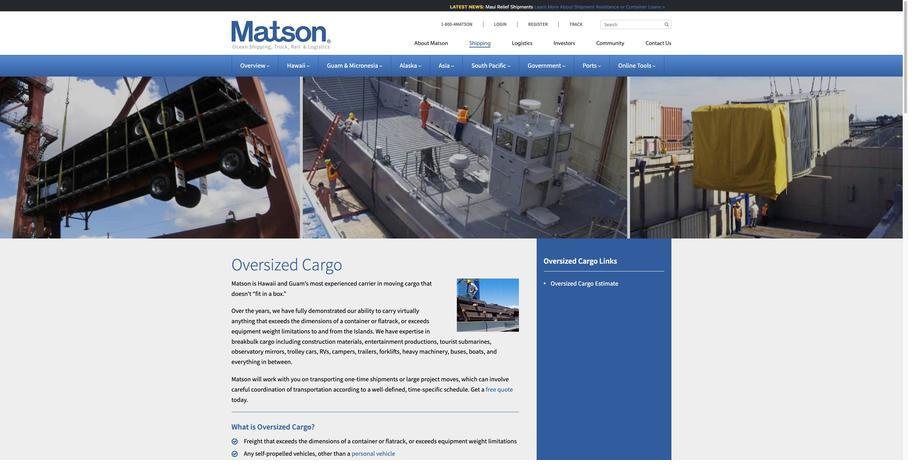 Task type: describe. For each thing, give the bounding box(es) containing it.
oversized cargo links section
[[528, 239, 680, 460]]

community
[[596, 41, 624, 46]]

than
[[334, 450, 346, 458]]

time
[[357, 375, 369, 384]]

vehicle
[[376, 450, 395, 458]]

register link
[[517, 21, 559, 27]]

is for what
[[250, 422, 256, 432]]

matson for matson will work with you on transporting one-time shipments or large project moves, which can involve careful coordination of transportation according to a well-defined, time-specific schedule. get a
[[231, 375, 251, 384]]

propelled
[[266, 450, 292, 458]]

0 vertical spatial have
[[281, 307, 294, 315]]

free quote today.
[[231, 386, 513, 404]]

guam & micronesia link
[[327, 61, 382, 70]]

self-
[[255, 450, 266, 458]]

1 vertical spatial equipment
[[438, 437, 468, 446]]

project
[[421, 375, 440, 384]]

guam
[[327, 61, 343, 70]]

cargo?
[[292, 422, 315, 432]]

buses,
[[451, 348, 468, 356]]

in up productions,
[[425, 327, 430, 336]]

shipments
[[370, 375, 398, 384]]

the up the materials,
[[344, 327, 353, 336]]

latest
[[448, 4, 465, 10]]

hawaii link
[[287, 61, 310, 70]]

matson inside 'top menu' navigation
[[430, 41, 448, 46]]

shipping link
[[459, 37, 501, 52]]

tools
[[637, 61, 651, 70]]

asia
[[439, 61, 450, 70]]

cargo for oversized cargo
[[302, 254, 342, 275]]

of inside over the years, we have fully demonstrated our ability to carry virtually anything that exceeds the dimensions of a container or flatrack, or exceeds equipment weight limitations to and from the islands. we have expertise in breakbulk cargo including construction materials, entertainment productions, tourist submarines, observatory mirrors, trolley cars, rvs, campers, trailers, forklifts, heavy machinery, buses, boats, and everything in between.
[[333, 317, 339, 325]]

the up vehicles,
[[299, 437, 307, 446]]

of inside matson will work with you on transporting one-time shipments or large project moves, which can involve careful coordination of transportation according to a well-defined, time-specific schedule. get a
[[287, 386, 292, 394]]

that inside over the years, we have fully demonstrated our ability to carry virtually anything that exceeds the dimensions of a container or flatrack, or exceeds equipment weight limitations to and from the islands. we have expertise in breakbulk cargo including construction materials, entertainment productions, tourist submarines, observatory mirrors, trolley cars, rvs, campers, trailers, forklifts, heavy machinery, buses, boats, and everything in between.
[[256, 317, 267, 325]]

1 horizontal spatial hawaii
[[287, 61, 305, 70]]

oversized cargo estimate
[[551, 279, 618, 288]]

which
[[461, 375, 477, 384]]

blue matson logo with ocean, shipping, truck, rail and logistics written beneath it. image
[[231, 21, 331, 50]]

learn more about shipment assistance or container loans > link
[[532, 4, 663, 10]]

guam's
[[289, 279, 309, 288]]

1 vertical spatial and
[[318, 327, 329, 336]]

materials,
[[337, 338, 363, 346]]

about inside 'top menu' navigation
[[414, 41, 429, 46]]

entertainment
[[365, 338, 403, 346]]

vehicles,
[[293, 450, 317, 458]]

1 vertical spatial container
[[352, 437, 377, 446]]

machinery,
[[419, 348, 449, 356]]

expertise
[[399, 327, 424, 336]]

rvs,
[[320, 348, 331, 356]]

1 vertical spatial to
[[311, 327, 317, 336]]

us
[[665, 41, 671, 46]]

personal
[[352, 450, 375, 458]]

the down fully
[[291, 317, 300, 325]]

a inside over the years, we have fully demonstrated our ability to carry virtually anything that exceeds the dimensions of a container or flatrack, or exceeds equipment weight limitations to and from the islands. we have expertise in breakbulk cargo including construction materials, entertainment productions, tourist submarines, observatory mirrors, trolley cars, rvs, campers, trailers, forklifts, heavy machinery, buses, boats, and everything in between.
[[340, 317, 343, 325]]

matson is hawaii and guam's most experienced carrier in moving cargo that doesn't "fit in a box."
[[231, 279, 432, 298]]

most
[[310, 279, 323, 288]]

2 vertical spatial of
[[341, 437, 346, 446]]

1 vertical spatial limitations
[[488, 437, 517, 446]]

any
[[244, 450, 254, 458]]

the right the over
[[245, 307, 254, 315]]

transporting
[[310, 375, 343, 384]]

get
[[471, 386, 480, 394]]

campers,
[[332, 348, 357, 356]]

cargo for oversized cargo links
[[578, 256, 598, 266]]

about matson
[[414, 41, 448, 46]]

oversized cargo estimate link
[[551, 279, 618, 288]]

government
[[528, 61, 561, 70]]

personal vehicle link
[[352, 450, 395, 458]]

0 vertical spatial to
[[376, 307, 381, 315]]

1-800-4matson link
[[441, 21, 483, 27]]

in right 'carrier'
[[377, 279, 382, 288]]

overview link
[[240, 61, 270, 70]]

1-
[[441, 21, 445, 27]]

on
[[302, 375, 309, 384]]

boats,
[[469, 348, 485, 356]]

overview
[[240, 61, 265, 70]]

coordination
[[251, 386, 285, 394]]

oversized for oversized cargo
[[231, 254, 299, 275]]

ports
[[583, 61, 597, 70]]

dimensions inside over the years, we have fully demonstrated our ability to carry virtually anything that exceeds the dimensions of a container or flatrack, or exceeds equipment weight limitations to and from the islands. we have expertise in breakbulk cargo including construction materials, entertainment productions, tourist submarines, observatory mirrors, trolley cars, rvs, campers, trailers, forklifts, heavy machinery, buses, boats, and everything in between.
[[301, 317, 332, 325]]

&
[[344, 61, 348, 70]]

pacific
[[489, 61, 506, 70]]

shipping
[[469, 41, 491, 46]]

equipment inside over the years, we have fully demonstrated our ability to carry virtually anything that exceeds the dimensions of a container or flatrack, or exceeds equipment weight limitations to and from the islands. we have expertise in breakbulk cargo including construction materials, entertainment productions, tourist submarines, observatory mirrors, trolley cars, rvs, campers, trailers, forklifts, heavy machinery, buses, boats, and everything in between.
[[231, 327, 261, 336]]

trailers,
[[358, 348, 378, 356]]

we
[[376, 327, 384, 336]]

asia link
[[439, 61, 454, 70]]

defined,
[[385, 386, 407, 394]]

loans
[[646, 4, 659, 10]]

matson for matson is hawaii and guam's most experienced carrier in moving cargo that doesn't "fit in a box."
[[231, 279, 251, 288]]

transportation
[[293, 386, 332, 394]]

specific
[[422, 386, 443, 394]]

ports link
[[583, 61, 601, 70]]

we
[[272, 307, 280, 315]]

will
[[252, 375, 262, 384]]

large
[[406, 375, 420, 384]]

in down mirrors,
[[261, 358, 266, 366]]

1 vertical spatial flatrack,
[[386, 437, 407, 446]]

0 vertical spatial about
[[558, 4, 571, 10]]

other
[[318, 450, 332, 458]]

to inside matson will work with you on transporting one-time shipments or large project moves, which can involve careful coordination of transportation according to a well-defined, time-specific schedule. get a
[[361, 386, 366, 394]]

alaska link
[[400, 61, 421, 70]]

1 vertical spatial have
[[385, 327, 398, 336]]

flatrack, inside over the years, we have fully demonstrated our ability to carry virtually anything that exceeds the dimensions of a container or flatrack, or exceeds equipment weight limitations to and from the islands. we have expertise in breakbulk cargo including construction materials, entertainment productions, tourist submarines, observatory mirrors, trolley cars, rvs, campers, trailers, forklifts, heavy machinery, buses, boats, and everything in between.
[[378, 317, 400, 325]]

>
[[660, 4, 663, 10]]

login link
[[483, 21, 517, 27]]

800-
[[445, 21, 453, 27]]



Task type: vqa. For each thing, say whether or not it's contained in the screenshot.
form inside Have a question about shipping or need a free quote? Contact Matson's Customer Service Center directly or fill out the form below. Customer Service Center
no



Task type: locate. For each thing, give the bounding box(es) containing it.
carrier
[[359, 279, 376, 288]]

0 horizontal spatial weight
[[262, 327, 280, 336]]

1 vertical spatial weight
[[469, 437, 487, 446]]

2 horizontal spatial and
[[487, 348, 497, 356]]

time-
[[408, 386, 422, 394]]

and inside matson is hawaii and guam's most experienced carrier in moving cargo that doesn't "fit in a box."
[[277, 279, 288, 288]]

hawaii inside matson is hawaii and guam's most experienced carrier in moving cargo that doesn't "fit in a box."
[[258, 279, 276, 288]]

careful
[[231, 386, 250, 394]]

container up personal
[[352, 437, 377, 446]]

or
[[618, 4, 623, 10], [371, 317, 377, 325], [401, 317, 407, 325], [399, 375, 405, 384], [379, 437, 384, 446], [409, 437, 414, 446]]

container down the our
[[344, 317, 370, 325]]

2 vertical spatial to
[[361, 386, 366, 394]]

hawaii down blue matson logo with ocean, shipping, truck, rail and logistics written beneath it.
[[287, 61, 305, 70]]

can
[[479, 375, 488, 384]]

1 vertical spatial cargo
[[260, 338, 275, 346]]

cars,
[[306, 348, 318, 356]]

None search field
[[600, 20, 671, 29]]

1 horizontal spatial have
[[385, 327, 398, 336]]

0 horizontal spatial about
[[414, 41, 429, 46]]

in right "fit
[[262, 290, 267, 298]]

oversized cargo being loaded onto matson containership for breakbulk shipping. image
[[0, 65, 903, 239]]

0 horizontal spatial limitations
[[282, 327, 310, 336]]

matson down 1-
[[430, 41, 448, 46]]

trolley
[[287, 348, 304, 356]]

0 vertical spatial is
[[252, 279, 257, 288]]

doesn't
[[231, 290, 251, 298]]

submarines,
[[459, 338, 491, 346]]

1 horizontal spatial equipment
[[438, 437, 468, 446]]

have right "we" at the bottom of page
[[385, 327, 398, 336]]

involve
[[490, 375, 509, 384]]

tourist
[[440, 338, 457, 346]]

0 vertical spatial that
[[421, 279, 432, 288]]

latest news: maui relief shipments learn more about shipment assistance or container loans >
[[448, 4, 663, 10]]

equipment
[[231, 327, 261, 336], [438, 437, 468, 446]]

anything
[[231, 317, 255, 325]]

links
[[599, 256, 617, 266]]

1 horizontal spatial limitations
[[488, 437, 517, 446]]

1 vertical spatial is
[[250, 422, 256, 432]]

carry
[[382, 307, 396, 315]]

to down time
[[361, 386, 366, 394]]

today.
[[231, 396, 248, 404]]

oversized cargo links
[[544, 256, 617, 266]]

register
[[528, 21, 548, 27]]

learn
[[532, 4, 544, 10]]

virtually
[[397, 307, 419, 315]]

0 vertical spatial equipment
[[231, 327, 261, 336]]

forklifts,
[[379, 348, 401, 356]]

with
[[278, 375, 289, 384]]

Search search field
[[600, 20, 671, 29]]

about
[[558, 4, 571, 10], [414, 41, 429, 46]]

1 horizontal spatial about
[[558, 4, 571, 10]]

cargo up most
[[302, 254, 342, 275]]

about matson link
[[414, 37, 459, 52]]

0 vertical spatial limitations
[[282, 327, 310, 336]]

moving
[[384, 279, 404, 288]]

maui
[[483, 4, 494, 10]]

container
[[624, 4, 645, 10]]

that down what is oversized cargo?
[[264, 437, 275, 446]]

top menu navigation
[[414, 37, 671, 52]]

about right 'more' at right top
[[558, 4, 571, 10]]

logistics
[[512, 41, 533, 46]]

is for matson
[[252, 279, 257, 288]]

fully
[[295, 307, 307, 315]]

track
[[570, 21, 583, 27]]

contact
[[646, 41, 664, 46]]

1 vertical spatial about
[[414, 41, 429, 46]]

about up alaska link
[[414, 41, 429, 46]]

oversized up "fit
[[231, 254, 299, 275]]

0 horizontal spatial have
[[281, 307, 294, 315]]

or inside matson will work with you on transporting one-time shipments or large project moves, which can involve careful coordination of transportation according to a well-defined, time-specific schedule. get a
[[399, 375, 405, 384]]

ability
[[358, 307, 374, 315]]

have
[[281, 307, 294, 315], [385, 327, 398, 336]]

4matson
[[453, 21, 473, 27]]

oversized for oversized cargo estimate
[[551, 279, 577, 288]]

that
[[421, 279, 432, 288], [256, 317, 267, 325], [264, 437, 275, 446]]

south
[[472, 61, 488, 70]]

online
[[618, 61, 636, 70]]

estimate
[[595, 279, 618, 288]]

government link
[[528, 61, 565, 70]]

experienced
[[325, 279, 357, 288]]

investors link
[[543, 37, 586, 52]]

oversized
[[231, 254, 299, 275], [544, 256, 577, 266], [551, 279, 577, 288], [257, 422, 290, 432]]

the
[[245, 307, 254, 315], [291, 317, 300, 325], [344, 327, 353, 336], [299, 437, 307, 446]]

oversized for oversized cargo links
[[544, 256, 577, 266]]

of
[[333, 317, 339, 325], [287, 386, 292, 394], [341, 437, 346, 446]]

online tools link
[[618, 61, 656, 70]]

freight
[[244, 437, 263, 446]]

moves,
[[441, 375, 460, 384]]

2 horizontal spatial to
[[376, 307, 381, 315]]

1 horizontal spatial weight
[[469, 437, 487, 446]]

cargo right moving
[[405, 279, 420, 288]]

mirrors,
[[265, 348, 286, 356]]

oversized up oversized cargo estimate link on the right
[[544, 256, 577, 266]]

is inside matson is hawaii and guam's most experienced carrier in moving cargo that doesn't "fit in a box."
[[252, 279, 257, 288]]

box."
[[273, 290, 286, 298]]

freight that exceeds the dimensions of a container or flatrack, or exceeds equipment weight limitations
[[244, 437, 517, 446]]

0 horizontal spatial hawaii
[[258, 279, 276, 288]]

breakbulk
[[231, 338, 258, 346]]

0 vertical spatial container
[[344, 317, 370, 325]]

cargo inside over the years, we have fully demonstrated our ability to carry virtually anything that exceeds the dimensions of a container or flatrack, or exceeds equipment weight limitations to and from the islands. we have expertise in breakbulk cargo including construction materials, entertainment productions, tourist submarines, observatory mirrors, trolley cars, rvs, campers, trailers, forklifts, heavy machinery, buses, boats, and everything in between.
[[260, 338, 275, 346]]

to up "construction"
[[311, 327, 317, 336]]

and right boats,
[[487, 348, 497, 356]]

matson up doesn't
[[231, 279, 251, 288]]

1 horizontal spatial cargo
[[405, 279, 420, 288]]

oversized up freight
[[257, 422, 290, 432]]

work
[[263, 375, 276, 384]]

1 vertical spatial that
[[256, 317, 267, 325]]

weight inside over the years, we have fully demonstrated our ability to carry virtually anything that exceeds the dimensions of a container or flatrack, or exceeds equipment weight limitations to and from the islands. we have expertise in breakbulk cargo including construction materials, entertainment productions, tourist submarines, observatory mirrors, trolley cars, rvs, campers, trailers, forklifts, heavy machinery, buses, boats, and everything in between.
[[262, 327, 280, 336]]

0 vertical spatial weight
[[262, 327, 280, 336]]

matson
[[430, 41, 448, 46], [231, 279, 251, 288], [231, 375, 251, 384]]

0 vertical spatial and
[[277, 279, 288, 288]]

hawaii
[[287, 61, 305, 70], [258, 279, 276, 288]]

2 vertical spatial and
[[487, 348, 497, 356]]

0 vertical spatial flatrack,
[[378, 317, 400, 325]]

have right we
[[281, 307, 294, 315]]

dimensions down demonstrated
[[301, 317, 332, 325]]

1 horizontal spatial of
[[333, 317, 339, 325]]

that inside matson is hawaii and guam's most experienced carrier in moving cargo that doesn't "fit in a box."
[[421, 279, 432, 288]]

matson inside matson will work with you on transporting one-time shipments or large project moves, which can involve careful coordination of transportation according to a well-defined, time-specific schedule. get a
[[231, 375, 251, 384]]

shipment
[[572, 4, 592, 10]]

cargo left the estimate
[[578, 279, 594, 288]]

1 horizontal spatial and
[[318, 327, 329, 336]]

is up "fit
[[252, 279, 257, 288]]

0 horizontal spatial to
[[311, 327, 317, 336]]

1 vertical spatial of
[[287, 386, 292, 394]]

is
[[252, 279, 257, 288], [250, 422, 256, 432]]

1 horizontal spatial to
[[361, 386, 366, 394]]

our
[[347, 307, 356, 315]]

2 horizontal spatial of
[[341, 437, 346, 446]]

contact us
[[646, 41, 671, 46]]

flatrack, down carry
[[378, 317, 400, 325]]

search image
[[665, 22, 669, 27]]

0 horizontal spatial equipment
[[231, 327, 261, 336]]

free quote link
[[486, 386, 513, 394]]

1-800-4matson
[[441, 21, 473, 27]]

between.
[[268, 358, 292, 366]]

limitations
[[282, 327, 310, 336], [488, 437, 517, 446]]

hawaii up "fit
[[258, 279, 276, 288]]

islands.
[[354, 327, 374, 336]]

construction
[[302, 338, 336, 346]]

dimensions up other
[[309, 437, 340, 446]]

contact us link
[[635, 37, 671, 52]]

in
[[377, 279, 382, 288], [262, 290, 267, 298], [425, 327, 430, 336], [261, 358, 266, 366]]

cargo inside matson is hawaii and guam's most experienced carrier in moving cargo that doesn't "fit in a box."
[[405, 279, 420, 288]]

assistance
[[594, 4, 617, 10]]

0 horizontal spatial of
[[287, 386, 292, 394]]

cargo up mirrors,
[[260, 338, 275, 346]]

oversized down the oversized cargo links
[[551, 279, 577, 288]]

oversized construction materials being prepared for breakbulk shipping. image
[[457, 279, 519, 332]]

1 vertical spatial matson
[[231, 279, 251, 288]]

matson up careful
[[231, 375, 251, 384]]

cargo for oversized cargo estimate
[[578, 279, 594, 288]]

is right what
[[250, 422, 256, 432]]

0 vertical spatial dimensions
[[301, 317, 332, 325]]

flatrack, up vehicle
[[386, 437, 407, 446]]

everything
[[231, 358, 260, 366]]

that down years,
[[256, 317, 267, 325]]

dimensions
[[301, 317, 332, 325], [309, 437, 340, 446]]

according
[[333, 386, 359, 394]]

of up from
[[333, 317, 339, 325]]

and up "construction"
[[318, 327, 329, 336]]

1 vertical spatial hawaii
[[258, 279, 276, 288]]

years,
[[255, 307, 271, 315]]

0 vertical spatial matson
[[430, 41, 448, 46]]

0 horizontal spatial and
[[277, 279, 288, 288]]

and up box."
[[277, 279, 288, 288]]

limitations inside over the years, we have fully demonstrated our ability to carry virtually anything that exceeds the dimensions of a container or flatrack, or exceeds equipment weight limitations to and from the islands. we have expertise in breakbulk cargo including construction materials, entertainment productions, tourist submarines, observatory mirrors, trolley cars, rvs, campers, trailers, forklifts, heavy machinery, buses, boats, and everything in between.
[[282, 327, 310, 336]]

guam & micronesia
[[327, 61, 378, 70]]

a inside matson is hawaii and guam's most experienced carrier in moving cargo that doesn't "fit in a box."
[[269, 290, 272, 298]]

0 vertical spatial cargo
[[405, 279, 420, 288]]

cargo left the 'links' on the bottom of page
[[578, 256, 598, 266]]

2 vertical spatial matson
[[231, 375, 251, 384]]

that right moving
[[421, 279, 432, 288]]

0 vertical spatial hawaii
[[287, 61, 305, 70]]

of down 'with'
[[287, 386, 292, 394]]

and
[[277, 279, 288, 288], [318, 327, 329, 336], [487, 348, 497, 356]]

of up than
[[341, 437, 346, 446]]

matson inside matson is hawaii and guam's most experienced carrier in moving cargo that doesn't "fit in a box."
[[231, 279, 251, 288]]

container inside over the years, we have fully demonstrated our ability to carry virtually anything that exceeds the dimensions of a container or flatrack, or exceeds equipment weight limitations to and from the islands. we have expertise in breakbulk cargo including construction materials, entertainment productions, tourist submarines, observatory mirrors, trolley cars, rvs, campers, trailers, forklifts, heavy machinery, buses, boats, and everything in between.
[[344, 317, 370, 325]]

2 vertical spatial that
[[264, 437, 275, 446]]

micronesia
[[349, 61, 378, 70]]

0 horizontal spatial cargo
[[260, 338, 275, 346]]

1 vertical spatial dimensions
[[309, 437, 340, 446]]

0 vertical spatial of
[[333, 317, 339, 325]]

south pacific
[[472, 61, 506, 70]]

you
[[291, 375, 301, 384]]

track link
[[559, 21, 583, 27]]

alaska
[[400, 61, 417, 70]]

to left carry
[[376, 307, 381, 315]]



